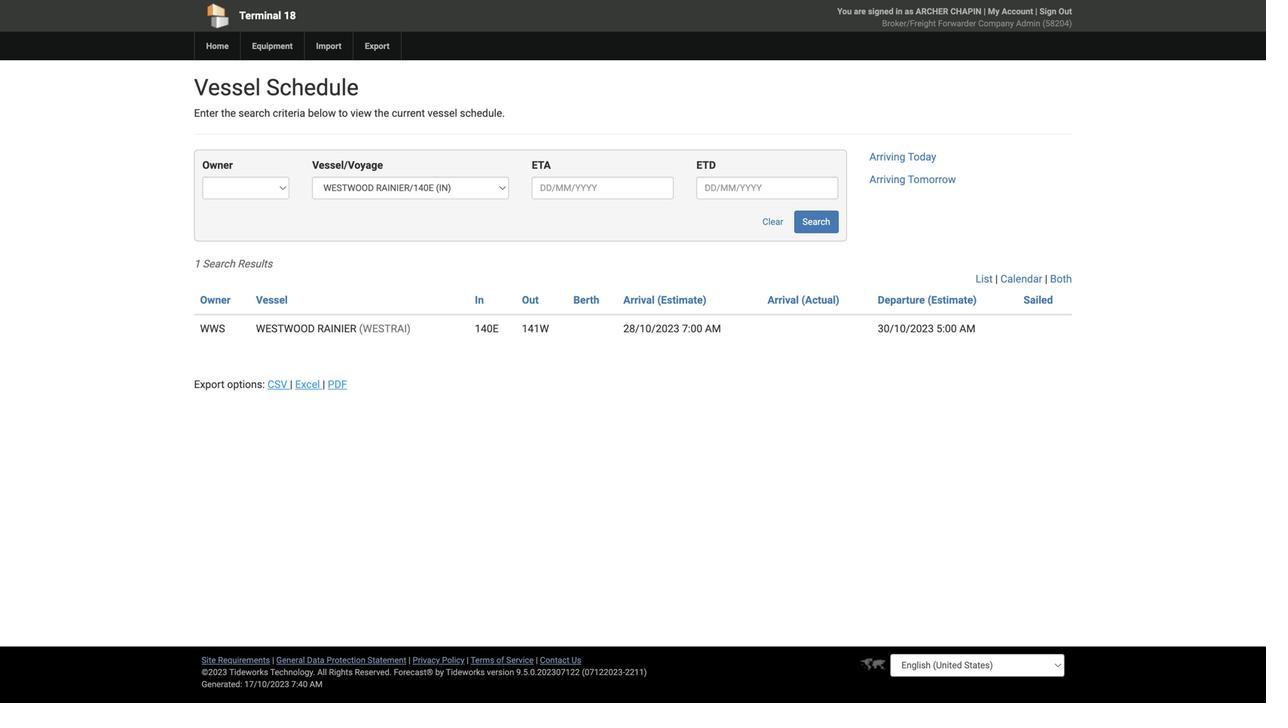 Task type: locate. For each thing, give the bounding box(es) containing it.
requirements
[[218, 655, 270, 665]]

statement
[[368, 655, 406, 665]]

you are signed in as archer chapin | my account | sign out broker/freight forwarder company admin (58204)
[[837, 6, 1072, 28]]

berth
[[573, 294, 599, 306]]

search right clear
[[803, 217, 830, 227]]

contact
[[540, 655, 570, 665]]

vessel inside vessel schedule enter the search criteria below to view the current vessel schedule.
[[194, 74, 261, 101]]

arrival left '(actual)'
[[768, 294, 799, 306]]

of
[[497, 655, 504, 665]]

rights
[[329, 667, 353, 677]]

site requirements | general data protection statement | privacy policy | terms of service | contact us ©2023 tideworks technology. all rights reserved. forecast® by tideworks version 9.5.0.202307122 (07122023-2211) generated: 17/10/2023 7:40 am
[[202, 655, 647, 689]]

arriving down arriving today 'link'
[[870, 173, 906, 186]]

broker/freight
[[882, 18, 936, 28]]

search inside 1 search results list | calendar | both
[[203, 258, 235, 270]]

| left pdf link
[[323, 378, 325, 391]]

options:
[[227, 378, 265, 391]]

1 vertical spatial out
[[522, 294, 539, 306]]

2 arriving from the top
[[870, 173, 906, 186]]

0 horizontal spatial the
[[221, 107, 236, 119]]

my account link
[[988, 6, 1033, 16]]

data
[[307, 655, 325, 665]]

1 arriving from the top
[[870, 151, 906, 163]]

out up (58204)
[[1059, 6, 1072, 16]]

export left options:
[[194, 378, 225, 391]]

am right 5:00
[[960, 323, 976, 335]]

import
[[316, 41, 342, 51]]

2 horizontal spatial am
[[960, 323, 976, 335]]

1 horizontal spatial search
[[803, 217, 830, 227]]

(estimate)
[[657, 294, 707, 306], [928, 294, 977, 306]]

1 horizontal spatial am
[[705, 323, 721, 335]]

owner down the enter
[[202, 159, 233, 171]]

arrival (estimate) link
[[623, 294, 707, 306]]

departure (estimate)
[[878, 294, 977, 306]]

sailed
[[1024, 294, 1053, 306]]

version
[[487, 667, 514, 677]]

0 vertical spatial export
[[365, 41, 390, 51]]

0 vertical spatial search
[[803, 217, 830, 227]]

1 search results list | calendar | both
[[194, 258, 1072, 285]]

1 vertical spatial search
[[203, 258, 235, 270]]

(estimate) up 5:00
[[928, 294, 977, 306]]

1 (estimate) from the left
[[657, 294, 707, 306]]

1 horizontal spatial out
[[1059, 6, 1072, 16]]

0 vertical spatial vessel
[[194, 74, 261, 101]]

©2023 tideworks
[[202, 667, 268, 677]]

the right the enter
[[221, 107, 236, 119]]

out
[[1059, 6, 1072, 16], [522, 294, 539, 306]]

vessel/voyage
[[312, 159, 383, 171]]

1 arrival from the left
[[623, 294, 655, 306]]

1 horizontal spatial (estimate)
[[928, 294, 977, 306]]

am right 7:00
[[705, 323, 721, 335]]

141w
[[522, 323, 549, 335]]

owner
[[202, 159, 233, 171], [200, 294, 231, 306]]

2 arrival from the left
[[768, 294, 799, 306]]

0 horizontal spatial export
[[194, 378, 225, 391]]

1 horizontal spatial arrival
[[768, 294, 799, 306]]

rainier
[[317, 323, 357, 335]]

chapin
[[951, 6, 982, 16]]

18
[[284, 9, 296, 22]]

am down all
[[310, 679, 323, 689]]

out inside you are signed in as archer chapin | my account | sign out broker/freight forwarder company admin (58204)
[[1059, 6, 1072, 16]]

7:00
[[682, 323, 703, 335]]

search right 1
[[203, 258, 235, 270]]

0 horizontal spatial out
[[522, 294, 539, 306]]

to
[[339, 107, 348, 119]]

owner up wws
[[200, 294, 231, 306]]

policy
[[442, 655, 465, 665]]

| left general
[[272, 655, 274, 665]]

30/10/2023
[[878, 323, 934, 335]]

export for export options: csv | excel | pdf
[[194, 378, 225, 391]]

0 vertical spatial arriving
[[870, 151, 906, 163]]

csv
[[268, 378, 287, 391]]

arrival down 1 search results list | calendar | both
[[623, 294, 655, 306]]

1 horizontal spatial the
[[374, 107, 389, 119]]

(07122023-
[[582, 667, 625, 677]]

service
[[506, 655, 534, 665]]

site
[[202, 655, 216, 665]]

|
[[984, 6, 986, 16], [1035, 6, 1038, 16], [996, 273, 998, 285], [1045, 273, 1048, 285], [290, 378, 293, 391], [323, 378, 325, 391], [272, 655, 274, 665], [409, 655, 411, 665], [467, 655, 469, 665], [536, 655, 538, 665]]

28/10/2023 7:00 am
[[623, 323, 721, 335]]

7:40
[[291, 679, 308, 689]]

28/10/2023
[[623, 323, 680, 335]]

signed
[[868, 6, 894, 16]]

today
[[908, 151, 936, 163]]

my
[[988, 6, 1000, 16]]

sailed link
[[1024, 294, 1053, 306]]

terminal
[[239, 9, 281, 22]]

0 horizontal spatial am
[[310, 679, 323, 689]]

1 vertical spatial arriving
[[870, 173, 906, 186]]

view
[[351, 107, 372, 119]]

9.5.0.202307122
[[516, 667, 580, 677]]

terminal 18
[[239, 9, 296, 22]]

2 (estimate) from the left
[[928, 294, 977, 306]]

arriving
[[870, 151, 906, 163], [870, 173, 906, 186]]

the
[[221, 107, 236, 119], [374, 107, 389, 119]]

| left sign
[[1035, 6, 1038, 16]]

privacy
[[413, 655, 440, 665]]

export down terminal 18 'link'
[[365, 41, 390, 51]]

ETA text field
[[532, 177, 674, 199]]

both link
[[1050, 273, 1072, 285]]

pdf
[[328, 378, 347, 391]]

arriving tomorrow link
[[870, 173, 956, 186]]

0 vertical spatial out
[[1059, 6, 1072, 16]]

current
[[392, 107, 425, 119]]

the right view
[[374, 107, 389, 119]]

1 vertical spatial vessel
[[256, 294, 288, 306]]

clear
[[763, 217, 783, 227]]

1 horizontal spatial export
[[365, 41, 390, 51]]

tomorrow
[[908, 173, 956, 186]]

0 horizontal spatial search
[[203, 258, 235, 270]]

arriving tomorrow
[[870, 173, 956, 186]]

0 horizontal spatial (estimate)
[[657, 294, 707, 306]]

enter
[[194, 107, 219, 119]]

(estimate) up '28/10/2023 7:00 am'
[[657, 294, 707, 306]]

wws
[[200, 323, 225, 335]]

vessel up the enter
[[194, 74, 261, 101]]

17/10/2023
[[244, 679, 289, 689]]

arrival (actual)
[[768, 294, 840, 306]]

departure (estimate) link
[[878, 294, 977, 306]]

arriving up "arriving tomorrow"
[[870, 151, 906, 163]]

forecast®
[[394, 667, 433, 677]]

1
[[194, 258, 200, 270]]

tideworks
[[446, 667, 485, 677]]

arrival for arrival (actual)
[[768, 294, 799, 306]]

0 horizontal spatial arrival
[[623, 294, 655, 306]]

1 vertical spatial export
[[194, 378, 225, 391]]

140e
[[475, 323, 499, 335]]

as
[[905, 6, 914, 16]]

home link
[[194, 32, 240, 60]]

vessel up westwood
[[256, 294, 288, 306]]

ETD text field
[[697, 177, 839, 199]]

arrival (actual) link
[[768, 294, 840, 306]]

out up 141w
[[522, 294, 539, 306]]



Task type: describe. For each thing, give the bounding box(es) containing it.
technology.
[[270, 667, 315, 677]]

account
[[1002, 6, 1033, 16]]

2211)
[[625, 667, 647, 677]]

30/10/2023 5:00 am
[[878, 323, 976, 335]]

reserved.
[[355, 667, 392, 677]]

(58204)
[[1043, 18, 1072, 28]]

site requirements link
[[202, 655, 270, 665]]

eta
[[532, 159, 551, 171]]

owner link
[[200, 294, 231, 306]]

excel
[[295, 378, 320, 391]]

import link
[[304, 32, 353, 60]]

by
[[435, 667, 444, 677]]

| up 'forecast®'
[[409, 655, 411, 665]]

am inside site requirements | general data protection statement | privacy policy | terms of service | contact us ©2023 tideworks technology. all rights reserved. forecast® by tideworks version 9.5.0.202307122 (07122023-2211) generated: 17/10/2023 7:40 am
[[310, 679, 323, 689]]

you
[[837, 6, 852, 16]]

generated:
[[202, 679, 242, 689]]

excel link
[[295, 378, 323, 391]]

terminal 18 link
[[194, 0, 547, 32]]

pdf link
[[328, 378, 347, 391]]

arriving for arriving today
[[870, 151, 906, 163]]

archer
[[916, 6, 949, 16]]

vessel
[[428, 107, 457, 119]]

both
[[1050, 273, 1072, 285]]

equipment link
[[240, 32, 304, 60]]

am for 30/10/2023 5:00 am
[[960, 323, 976, 335]]

| up tideworks
[[467, 655, 469, 665]]

vessel for vessel schedule enter the search criteria below to view the current vessel schedule.
[[194, 74, 261, 101]]

in link
[[475, 294, 484, 306]]

privacy policy link
[[413, 655, 465, 665]]

sign
[[1040, 6, 1057, 16]]

| up 9.5.0.202307122
[[536, 655, 538, 665]]

5:00
[[937, 323, 957, 335]]

vessel link
[[256, 294, 288, 306]]

in
[[475, 294, 484, 306]]

arrival for arrival (estimate)
[[623, 294, 655, 306]]

contact us link
[[540, 655, 581, 665]]

westwood
[[256, 323, 315, 335]]

terms of service link
[[471, 655, 534, 665]]

admin
[[1016, 18, 1041, 28]]

etd
[[697, 159, 716, 171]]

vessel schedule enter the search criteria below to view the current vessel schedule.
[[194, 74, 505, 119]]

| right list
[[996, 273, 998, 285]]

below
[[308, 107, 336, 119]]

schedule
[[266, 74, 359, 101]]

home
[[206, 41, 229, 51]]

(estimate) for arrival (estimate)
[[657, 294, 707, 306]]

us
[[572, 655, 581, 665]]

company
[[978, 18, 1014, 28]]

in
[[896, 6, 903, 16]]

sign out link
[[1040, 6, 1072, 16]]

terms
[[471, 655, 494, 665]]

vessel for vessel
[[256, 294, 288, 306]]

criteria
[[273, 107, 305, 119]]

results
[[238, 258, 272, 270]]

1 vertical spatial owner
[[200, 294, 231, 306]]

(estimate) for departure (estimate)
[[928, 294, 977, 306]]

list link
[[976, 273, 993, 285]]

list
[[976, 273, 993, 285]]

(actual)
[[802, 294, 840, 306]]

arriving today link
[[870, 151, 936, 163]]

arrival (estimate)
[[623, 294, 707, 306]]

general data protection statement link
[[276, 655, 406, 665]]

clear button
[[754, 211, 792, 233]]

export link
[[353, 32, 401, 60]]

1 the from the left
[[221, 107, 236, 119]]

departure
[[878, 294, 925, 306]]

2 the from the left
[[374, 107, 389, 119]]

general
[[276, 655, 305, 665]]

westwood rainier (westrai)
[[256, 323, 411, 335]]

| right csv
[[290, 378, 293, 391]]

0 vertical spatial owner
[[202, 159, 233, 171]]

are
[[854, 6, 866, 16]]

| left my
[[984, 6, 986, 16]]

| left both link
[[1045, 273, 1048, 285]]

csv link
[[268, 378, 290, 391]]

search
[[239, 107, 270, 119]]

out link
[[522, 294, 539, 306]]

arriving for arriving tomorrow
[[870, 173, 906, 186]]

search inside search button
[[803, 217, 830, 227]]

am for 28/10/2023 7:00 am
[[705, 323, 721, 335]]

forwarder
[[938, 18, 976, 28]]

export options: csv | excel | pdf
[[194, 378, 347, 391]]

export for export
[[365, 41, 390, 51]]

berth link
[[573, 294, 599, 306]]

equipment
[[252, 41, 293, 51]]



Task type: vqa. For each thing, say whether or not it's contained in the screenshot.
Additional
no



